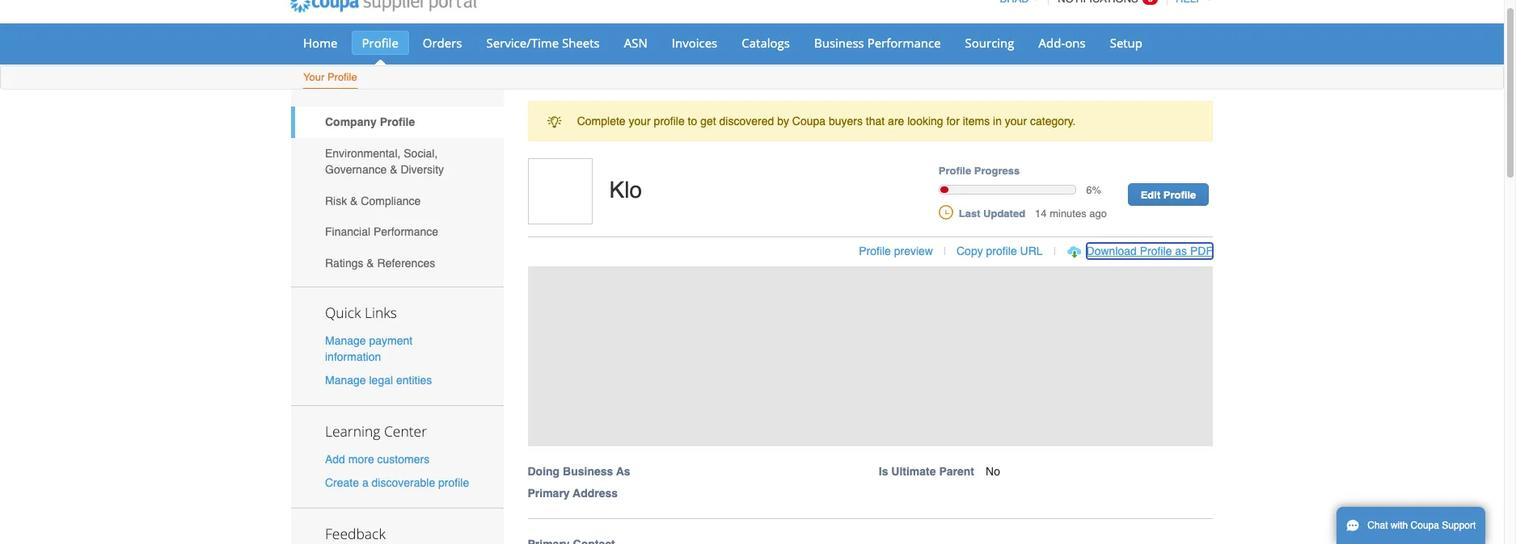 Task type: vqa. For each thing, say whether or not it's contained in the screenshot.
COUPA in the button
yes



Task type: locate. For each thing, give the bounding box(es) containing it.
1 vertical spatial &
[[350, 195, 358, 208]]

environmental, social, governance & diversity link
[[291, 138, 503, 185]]

category.
[[1030, 115, 1076, 128]]

create
[[325, 477, 359, 490]]

your
[[629, 115, 651, 128], [1005, 115, 1027, 128]]

company profile
[[325, 116, 415, 129]]

performance up the references
[[373, 226, 438, 239]]

business inside 'klo' banner
[[563, 465, 613, 478]]

coupa
[[792, 115, 826, 128], [1411, 521, 1439, 532]]

0 horizontal spatial your
[[629, 115, 651, 128]]

business inside business performance link
[[814, 35, 864, 51]]

address
[[573, 487, 618, 500]]

manage inside manage payment information
[[325, 334, 366, 347]]

add-
[[1039, 35, 1065, 51]]

profile down coupa supplier portal image
[[362, 35, 398, 51]]

complete your profile to get discovered by coupa buyers that are looking for items in your category.
[[577, 115, 1076, 128]]

chat with coupa support button
[[1337, 508, 1486, 545]]

profile
[[654, 115, 685, 128], [986, 245, 1017, 258], [438, 477, 469, 490]]

performance for financial performance
[[373, 226, 438, 239]]

as
[[1175, 245, 1187, 258]]

0 vertical spatial performance
[[867, 35, 941, 51]]

0 horizontal spatial business
[[563, 465, 613, 478]]

profile preview link
[[859, 245, 933, 258]]

payment
[[369, 334, 413, 347]]

2 horizontal spatial &
[[390, 163, 397, 176]]

1 horizontal spatial &
[[367, 257, 374, 270]]

profile right discoverable
[[438, 477, 469, 490]]

profile link
[[351, 31, 409, 55]]

more
[[348, 454, 374, 466]]

ons
[[1065, 35, 1086, 51]]

profile
[[362, 35, 398, 51], [327, 71, 357, 83], [380, 116, 415, 129], [939, 165, 971, 177], [1163, 189, 1196, 202], [859, 245, 891, 258], [1140, 245, 1172, 258]]

profile left url
[[986, 245, 1017, 258]]

coupa right with
[[1411, 521, 1439, 532]]

learning
[[325, 422, 380, 441]]

0 vertical spatial coupa
[[792, 115, 826, 128]]

your profile link
[[302, 68, 358, 89]]

business up address
[[563, 465, 613, 478]]

1 horizontal spatial business
[[814, 35, 864, 51]]

1 horizontal spatial coupa
[[1411, 521, 1439, 532]]

manage
[[325, 334, 366, 347], [325, 374, 366, 387]]

create a discoverable profile link
[[325, 477, 469, 490]]

service/time
[[486, 35, 559, 51]]

legal
[[369, 374, 393, 387]]

social,
[[404, 147, 438, 160]]

0 horizontal spatial &
[[350, 195, 358, 208]]

governance
[[325, 163, 387, 176]]

download profile as pdf button
[[1086, 243, 1213, 260]]

home
[[303, 35, 338, 51]]

profile right your
[[327, 71, 357, 83]]

& right 'ratings'
[[367, 257, 374, 270]]

with
[[1391, 521, 1408, 532]]

your right complete
[[629, 115, 651, 128]]

1 horizontal spatial performance
[[867, 35, 941, 51]]

manage up information at the bottom of the page
[[325, 334, 366, 347]]

& inside environmental, social, governance & diversity
[[390, 163, 397, 176]]

pdf
[[1190, 245, 1213, 258]]

is
[[879, 465, 888, 478]]

url
[[1020, 245, 1043, 258]]

14 minutes ago
[[1035, 207, 1107, 220]]

profile progress
[[939, 165, 1020, 177]]

home link
[[293, 31, 348, 55]]

0 horizontal spatial profile
[[438, 477, 469, 490]]

0 vertical spatial business
[[814, 35, 864, 51]]

coupa inside chat with coupa support button
[[1411, 521, 1439, 532]]

1 vertical spatial manage
[[325, 374, 366, 387]]

ratings
[[325, 257, 363, 270]]

1 manage from the top
[[325, 334, 366, 347]]

2 horizontal spatial profile
[[986, 245, 1017, 258]]

manage payment information link
[[325, 334, 413, 364]]

klo image
[[528, 159, 592, 225]]

asn link
[[613, 31, 658, 55]]

references
[[377, 257, 435, 270]]

2 manage from the top
[[325, 374, 366, 387]]

doing
[[528, 465, 560, 478]]

business right catalogs
[[814, 35, 864, 51]]

support
[[1442, 521, 1476, 532]]

manage for manage legal entities
[[325, 374, 366, 387]]

business
[[814, 35, 864, 51], [563, 465, 613, 478]]

links
[[365, 303, 397, 322]]

6%
[[1086, 184, 1101, 196]]

your right 'in'
[[1005, 115, 1027, 128]]

2 vertical spatial profile
[[438, 477, 469, 490]]

progress
[[974, 165, 1020, 177]]

as
[[616, 465, 630, 478]]

add-ons link
[[1028, 31, 1096, 55]]

0 vertical spatial manage
[[325, 334, 366, 347]]

sourcing
[[965, 35, 1014, 51]]

profile left as
[[1140, 245, 1172, 258]]

0 vertical spatial profile
[[654, 115, 685, 128]]

ratings & references
[[325, 257, 435, 270]]

add more customers link
[[325, 454, 429, 466]]

manage legal entities
[[325, 374, 432, 387]]

2 your from the left
[[1005, 115, 1027, 128]]

1 vertical spatial profile
[[986, 245, 1017, 258]]

copy profile url
[[956, 245, 1043, 258]]

1 vertical spatial business
[[563, 465, 613, 478]]

setup link
[[1099, 31, 1153, 55]]

&
[[390, 163, 397, 176], [350, 195, 358, 208], [367, 257, 374, 270]]

0 horizontal spatial performance
[[373, 226, 438, 239]]

1 vertical spatial performance
[[373, 226, 438, 239]]

profile right edit at the top right of page
[[1163, 189, 1196, 202]]

profile up social,
[[380, 116, 415, 129]]

0 vertical spatial &
[[390, 163, 397, 176]]

& left diversity
[[390, 163, 397, 176]]

2 vertical spatial &
[[367, 257, 374, 270]]

ratings & references link
[[291, 248, 503, 279]]

risk & compliance link
[[291, 185, 503, 217]]

0 horizontal spatial coupa
[[792, 115, 826, 128]]

1 horizontal spatial profile
[[654, 115, 685, 128]]

1 horizontal spatial your
[[1005, 115, 1027, 128]]

buyers
[[829, 115, 863, 128]]

coupa right by
[[792, 115, 826, 128]]

add
[[325, 454, 345, 466]]

1 your from the left
[[629, 115, 651, 128]]

business performance
[[814, 35, 941, 51]]

navigation
[[993, 0, 1213, 15]]

add-ons
[[1039, 35, 1086, 51]]

performance up 'are'
[[867, 35, 941, 51]]

manage down information at the bottom of the page
[[325, 374, 366, 387]]

coupa supplier portal image
[[279, 0, 487, 23]]

invoices link
[[661, 31, 728, 55]]

profile inside download profile as pdf 'button'
[[1140, 245, 1172, 258]]

profile left the "to"
[[654, 115, 685, 128]]

profile inside alert
[[654, 115, 685, 128]]

doing business as
[[528, 465, 630, 478]]

orders
[[423, 35, 462, 51]]

sourcing link
[[955, 31, 1025, 55]]

1 vertical spatial coupa
[[1411, 521, 1439, 532]]

& right risk
[[350, 195, 358, 208]]

get
[[700, 115, 716, 128]]

performance
[[867, 35, 941, 51], [373, 226, 438, 239]]



Task type: describe. For each thing, give the bounding box(es) containing it.
add more customers
[[325, 454, 429, 466]]

klo banner
[[522, 159, 1230, 520]]

updated
[[983, 207, 1025, 220]]

entities
[[396, 374, 432, 387]]

to
[[688, 115, 697, 128]]

performance for business performance
[[867, 35, 941, 51]]

& for references
[[367, 257, 374, 270]]

copy
[[956, 245, 983, 258]]

profile inside 'button'
[[986, 245, 1017, 258]]

service/time sheets
[[486, 35, 600, 51]]

profile inside your profile link
[[327, 71, 357, 83]]

ago
[[1089, 207, 1107, 220]]

manage payment information
[[325, 334, 413, 364]]

company profile link
[[291, 107, 503, 138]]

a
[[362, 477, 368, 490]]

primary address
[[528, 487, 618, 500]]

financial
[[325, 226, 370, 239]]

download profile as pdf
[[1086, 245, 1213, 258]]

environmental,
[[325, 147, 401, 160]]

complete
[[577, 115, 625, 128]]

profile inside company profile link
[[380, 116, 415, 129]]

that
[[866, 115, 885, 128]]

catalogs
[[742, 35, 790, 51]]

last
[[959, 207, 980, 220]]

create a discoverable profile
[[325, 477, 469, 490]]

asn
[[624, 35, 647, 51]]

risk
[[325, 195, 347, 208]]

company
[[325, 116, 377, 129]]

edit profile link
[[1128, 184, 1209, 206]]

download
[[1086, 245, 1137, 258]]

discoverable
[[372, 477, 435, 490]]

your
[[303, 71, 324, 83]]

financial performance
[[325, 226, 438, 239]]

coupa inside the complete your profile to get discovered by coupa buyers that are looking for items in your category. alert
[[792, 115, 826, 128]]

copy profile url button
[[956, 243, 1043, 260]]

profile left preview at the top of the page
[[859, 245, 891, 258]]

ultimate
[[891, 465, 936, 478]]

customers
[[377, 454, 429, 466]]

last updated
[[959, 207, 1025, 220]]

manage legal entities link
[[325, 374, 432, 387]]

klo
[[609, 177, 642, 203]]

financial performance link
[[291, 217, 503, 248]]

& for compliance
[[350, 195, 358, 208]]

primary
[[528, 487, 570, 500]]

background image
[[528, 266, 1213, 447]]

by
[[777, 115, 789, 128]]

complete your profile to get discovered by coupa buyers that are looking for items in your category. alert
[[528, 101, 1213, 142]]

profile preview
[[859, 245, 933, 258]]

compliance
[[361, 195, 421, 208]]

14
[[1035, 207, 1047, 220]]

profile left 'progress'
[[939, 165, 971, 177]]

chat
[[1367, 521, 1388, 532]]

for
[[946, 115, 960, 128]]

manage for manage payment information
[[325, 334, 366, 347]]

edit
[[1141, 189, 1160, 202]]

chat with coupa support
[[1367, 521, 1476, 532]]

is ultimate parent
[[879, 465, 974, 478]]

profile inside edit profile link
[[1163, 189, 1196, 202]]

profile inside profile link
[[362, 35, 398, 51]]

quick links
[[325, 303, 397, 322]]

catalogs link
[[731, 31, 800, 55]]

discovered
[[719, 115, 774, 128]]

feedback
[[325, 525, 386, 544]]

no
[[986, 465, 1000, 478]]

looking
[[907, 115, 943, 128]]

invoices
[[672, 35, 717, 51]]

preview
[[894, 245, 933, 258]]

orders link
[[412, 31, 473, 55]]

are
[[888, 115, 904, 128]]

parent
[[939, 465, 974, 478]]

items
[[963, 115, 990, 128]]

your profile
[[303, 71, 357, 83]]

risk & compliance
[[325, 195, 421, 208]]

in
[[993, 115, 1002, 128]]

minutes
[[1050, 207, 1086, 220]]

edit profile
[[1141, 189, 1196, 202]]

service/time sheets link
[[476, 31, 610, 55]]

learning center
[[325, 422, 427, 441]]



